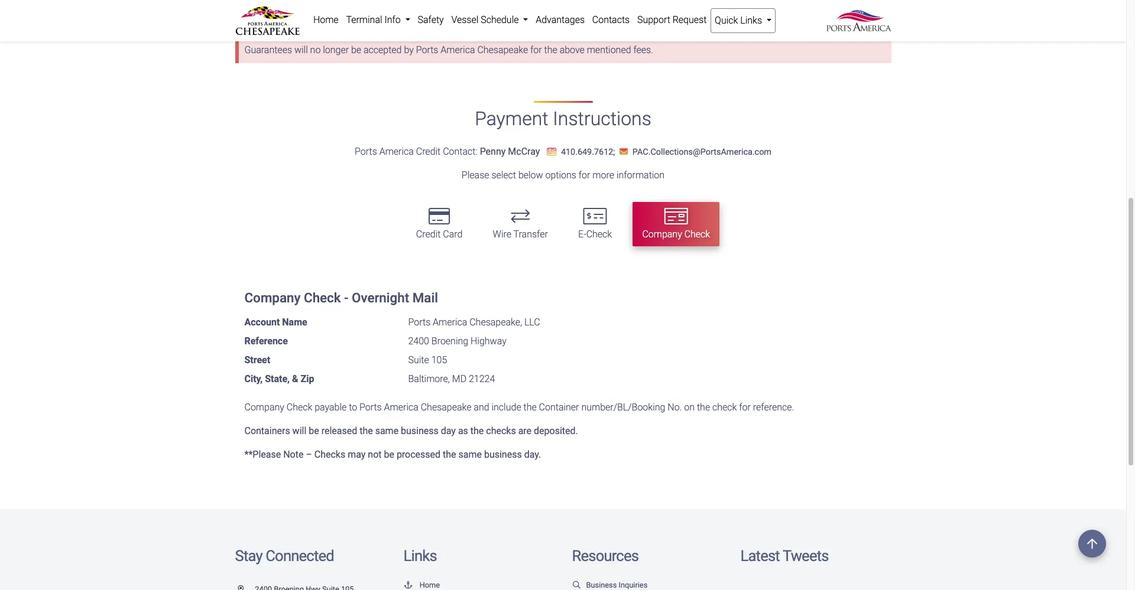 Task type: vqa. For each thing, say whether or not it's contained in the screenshot.
"card"
yes



Task type: describe. For each thing, give the bounding box(es) containing it.
city, state, & zip
[[244, 373, 314, 385]]

september
[[492, 16, 538, 27]]

410.649.7612;
[[561, 147, 615, 157]]

ports america chesapeake, llc
[[408, 317, 540, 328]]

business inquiries
[[586, 581, 648, 590]]

day
[[441, 425, 456, 437]]

related
[[407, 30, 435, 41]]

inquiries
[[619, 581, 648, 590]]

contact:
[[443, 146, 478, 157]]

1 credit from the top
[[416, 146, 441, 157]]

e-check link
[[569, 202, 621, 247]]

quick links link
[[710, 8, 776, 33]]

105
[[431, 355, 447, 366]]

the right as
[[470, 425, 484, 437]]

0 horizontal spatial same
[[375, 425, 399, 437]]

vessel schedule
[[451, 14, 521, 25]]

tweets
[[783, 547, 829, 565]]

please
[[462, 169, 489, 181]]

check inside effective september 16th 2019, all payments for containers processed through seagirt marine terminal, including demurrage, exams, and other related fees must be submitted via credit card (preferred), echeck, ach/wire transfer, or company check by mail. guarantees will no longer be accepted by ports america chesapeake for the above mentioned fees.
[[810, 30, 834, 41]]

more
[[593, 169, 614, 181]]

safety
[[418, 14, 444, 25]]

contacts
[[592, 14, 630, 25]]

mail
[[412, 290, 438, 306]]

ports america credit contact: penny mccray
[[355, 146, 540, 157]]

0 horizontal spatial check
[[712, 402, 737, 413]]

0 vertical spatial business
[[401, 425, 439, 437]]

contacts link
[[588, 8, 633, 32]]

other
[[383, 30, 405, 41]]

support
[[637, 14, 670, 25]]

the right on
[[697, 402, 710, 413]]

check for company check - overnight mail
[[304, 290, 341, 306]]

company check
[[642, 229, 710, 240]]

credit inside tab list
[[416, 229, 441, 240]]

baltimore,
[[408, 373, 450, 385]]

mentioned
[[587, 44, 631, 56]]

include
[[492, 402, 521, 413]]

card
[[577, 30, 596, 41]]

advantages link
[[532, 8, 588, 32]]

information
[[617, 169, 665, 181]]

must
[[457, 30, 479, 41]]

1 vertical spatial links
[[403, 547, 437, 565]]

the inside effective september 16th 2019, all payments for containers processed through seagirt marine terminal, including demurrage, exams, and other related fees must be submitted via credit card (preferred), echeck, ach/wire transfer, or company check by mail. guarantees will no longer be accepted by ports america chesapeake for the above mentioned fees.
[[544, 44, 557, 56]]

0 horizontal spatial chesapeake
[[421, 402, 471, 413]]

credit card
[[416, 229, 463, 240]]

payable
[[315, 402, 347, 413]]

1 horizontal spatial links
[[740, 15, 762, 26]]

be right not
[[384, 449, 394, 460]]

number/bl/booking
[[581, 402, 665, 413]]

checks
[[486, 425, 516, 437]]

will inside effective september 16th 2019, all payments for containers processed through seagirt marine terminal, including demurrage, exams, and other related fees must be submitted via credit card (preferred), echeck, ach/wire transfer, or company check by mail. guarantees will no longer be accepted by ports america chesapeake for the above mentioned fees.
[[294, 44, 308, 56]]

effective
[[454, 16, 490, 27]]

not
[[368, 449, 382, 460]]

support request
[[637, 14, 707, 25]]

1 vertical spatial and
[[474, 402, 489, 413]]

md
[[452, 373, 467, 385]]

company for company check - overnight mail
[[244, 290, 301, 306]]

410.649.7612; link
[[542, 147, 617, 157]]

be up –
[[309, 425, 319, 437]]

–
[[306, 449, 312, 460]]

pac.collections@portsamerica.com link
[[617, 147, 772, 157]]

the up not
[[360, 425, 373, 437]]

above
[[560, 44, 585, 56]]

the down day
[[443, 449, 456, 460]]

search image
[[572, 583, 581, 590]]

credit card link
[[407, 202, 472, 247]]

containers
[[244, 425, 290, 437]]

2019
[[430, 16, 452, 27]]

be down exams,
[[351, 44, 361, 56]]

or
[[758, 30, 767, 41]]

2019,
[[561, 16, 584, 27]]

below
[[518, 169, 543, 181]]

transfer
[[513, 229, 548, 240]]

chesapeake,
[[470, 317, 522, 328]]

seagirt inside effective september 16th 2019, all payments for containers processed through seagirt marine terminal, including demurrage, exams, and other related fees must be submitted via credit card (preferred), echeck, ach/wire transfer, or company check by mail. guarantees will no longer be accepted by ports america chesapeake for the above mentioned fees.
[[781, 16, 810, 27]]

0 vertical spatial home link
[[309, 8, 342, 32]]

demurrage,
[[284, 30, 331, 41]]

latest
[[740, 547, 780, 565]]

may
[[348, 449, 366, 460]]

chesapeake inside effective september 16th 2019, all payments for containers processed through seagirt marine terminal, including demurrage, exams, and other related fees must be submitted via credit card (preferred), echeck, ach/wire transfer, or company check by mail. guarantees will no longer be accepted by ports america chesapeake for the above mentioned fees.
[[477, 44, 528, 56]]

processed inside effective september 16th 2019, all payments for containers processed through seagirt marine terminal, including demurrage, exams, and other related fees must be submitted via credit card (preferred), echeck, ach/wire transfer, or company check by mail. guarantees will no longer be accepted by ports america chesapeake for the above mentioned fees.
[[701, 16, 744, 27]]

overnight
[[352, 290, 409, 306]]

suite
[[408, 355, 429, 366]]

credit
[[552, 30, 575, 41]]

stay connected
[[235, 547, 334, 565]]

envelope image
[[620, 148, 628, 156]]

mail.
[[849, 30, 868, 41]]

account name
[[244, 317, 307, 328]]

containers
[[655, 16, 698, 27]]

0 vertical spatial by
[[837, 30, 846, 41]]

wire transfer link
[[483, 202, 557, 247]]

1 seagirt from the left
[[244, 16, 275, 27]]

1 vertical spatial same
[[458, 449, 482, 460]]

vessel schedule link
[[448, 8, 532, 32]]

ach/wire
[[680, 30, 720, 41]]

penny
[[480, 146, 506, 157]]

through
[[746, 16, 778, 27]]

1 vertical spatial home link
[[403, 581, 440, 590]]

for left more
[[579, 169, 590, 181]]

phone office image
[[547, 148, 557, 156]]

company check payable to ports america chesapeake and include the container number/bl/booking no. on the check for reference.
[[244, 402, 794, 413]]

guarantees
[[244, 44, 292, 56]]



Task type: locate. For each thing, give the bounding box(es) containing it.
1 horizontal spatial check
[[810, 30, 834, 41]]

and down terminal info
[[365, 30, 381, 41]]

company check - overnight mail
[[244, 290, 438, 306]]

0 horizontal spatial and
[[365, 30, 381, 41]]

submitted
[[494, 30, 535, 41]]

including
[[244, 30, 282, 41]]

1 vertical spatial chesapeake
[[421, 402, 471, 413]]

0 vertical spatial home
[[313, 14, 339, 25]]

credit left contact:
[[416, 146, 441, 157]]

longer
[[323, 44, 349, 56]]

options
[[545, 169, 576, 181]]

0 horizontal spatial business
[[401, 425, 439, 437]]

0 vertical spatial links
[[740, 15, 762, 26]]

0 vertical spatial will
[[294, 44, 308, 56]]

check right company
[[810, 30, 834, 41]]

via
[[538, 30, 550, 41]]

business
[[401, 425, 439, 437], [484, 449, 522, 460]]

1 horizontal spatial business
[[484, 449, 522, 460]]

business inquiries link
[[572, 581, 648, 590]]

15,
[[415, 16, 428, 27]]

1 horizontal spatial seagirt
[[781, 16, 810, 27]]

schedule
[[481, 14, 519, 25]]

card
[[443, 229, 463, 240]]

anchor image
[[403, 583, 413, 590]]

street
[[244, 355, 270, 366]]

highway
[[471, 336, 507, 347]]

exams,
[[333, 30, 363, 41]]

0 vertical spatial processed
[[701, 16, 744, 27]]

chesapeake down submitted
[[477, 44, 528, 56]]

0 horizontal spatial marine
[[278, 16, 307, 27]]

state,
[[265, 373, 290, 385]]

terminal info link
[[342, 8, 414, 32]]

checks
[[314, 449, 345, 460]]

16th
[[540, 16, 559, 27]]

account
[[244, 317, 280, 328]]

1 horizontal spatial home link
[[403, 581, 440, 590]]

check for company check
[[684, 229, 710, 240]]

check for company check payable to ports america chesapeake and include the container number/bl/booking no. on the check for reference.
[[287, 402, 312, 413]]

marine inside effective september 16th 2019, all payments for containers processed through seagirt marine terminal, including demurrage, exams, and other related fees must be submitted via credit card (preferred), echeck, ach/wire transfer, or company check by mail. guarantees will no longer be accepted by ports america chesapeake for the above mentioned fees.
[[812, 16, 841, 27]]

2400 broening highway
[[408, 336, 507, 347]]

update
[[349, 16, 380, 27]]

llc
[[524, 317, 540, 328]]

container
[[539, 402, 579, 413]]

1 horizontal spatial marine
[[812, 16, 841, 27]]

business down the checks
[[484, 449, 522, 460]]

accepted
[[364, 44, 402, 56]]

21224
[[469, 373, 495, 385]]

payment
[[475, 108, 548, 130]]

mccray
[[508, 146, 540, 157]]

check right on
[[712, 402, 737, 413]]

baltimore, md 21224
[[408, 373, 495, 385]]

1 marine from the left
[[278, 16, 307, 27]]

no.
[[668, 402, 682, 413]]

payments
[[598, 16, 639, 27]]

all
[[586, 16, 595, 27]]

will left the no
[[294, 44, 308, 56]]

0 vertical spatial company
[[642, 229, 682, 240]]

home up the demurrage,
[[313, 14, 339, 25]]

request
[[673, 14, 707, 25]]

select
[[492, 169, 516, 181]]

same down as
[[458, 449, 482, 460]]

home right anchor image
[[420, 581, 440, 590]]

-
[[344, 290, 348, 306]]

america inside effective september 16th 2019, all payments for containers processed through seagirt marine terminal, including demurrage, exams, and other related fees must be submitted via credit card (preferred), echeck, ach/wire transfer, or company check by mail. guarantees will no longer be accepted by ports america chesapeake for the above mentioned fees.
[[441, 44, 475, 56]]

1 vertical spatial check
[[712, 402, 737, 413]]

marine up the demurrage,
[[278, 16, 307, 27]]

2 seagirt from the left
[[781, 16, 810, 27]]

company for company check payable to ports america chesapeake and include the container number/bl/booking no. on the check for reference.
[[244, 402, 284, 413]]

2 credit from the top
[[416, 229, 441, 240]]

company for company check
[[642, 229, 682, 240]]

links up anchor image
[[403, 547, 437, 565]]

and
[[365, 30, 381, 41], [474, 402, 489, 413]]

reference.
[[753, 402, 794, 413]]

1 horizontal spatial home
[[420, 581, 440, 590]]

for up "echeck,"
[[641, 16, 653, 27]]

please select below options for more information
[[462, 169, 665, 181]]

**please
[[244, 449, 281, 460]]

chesapeake up day
[[421, 402, 471, 413]]

processed down containers will be released the same business day as the checks are deposited.
[[397, 449, 441, 460]]

0 horizontal spatial processed
[[397, 449, 441, 460]]

be
[[481, 30, 491, 41], [351, 44, 361, 56], [309, 425, 319, 437], [384, 449, 394, 460]]

and left the include
[[474, 402, 489, 413]]

seagirt up including
[[244, 16, 275, 27]]

1 vertical spatial business
[[484, 449, 522, 460]]

1 vertical spatial credit
[[416, 229, 441, 240]]

processed up transfer, in the right of the page
[[701, 16, 744, 27]]

0 horizontal spatial home link
[[309, 8, 342, 32]]

connected
[[266, 547, 334, 565]]

seagirt marine terminal update august 15, 2019
[[244, 16, 452, 27]]

go to top image
[[1078, 530, 1106, 558]]

check
[[586, 229, 612, 240], [684, 229, 710, 240], [304, 290, 341, 306], [287, 402, 312, 413]]

0 vertical spatial check
[[810, 30, 834, 41]]

day.
[[524, 449, 541, 460]]

&
[[292, 373, 298, 385]]

advantages
[[536, 14, 585, 25]]

terminal,
[[843, 16, 881, 27]]

no
[[310, 44, 321, 56]]

effective september 16th 2019, all payments for containers processed through seagirt marine terminal, including demurrage, exams, and other related fees must be submitted via credit card (preferred), echeck, ach/wire transfer, or company check by mail. guarantees will no longer be accepted by ports america chesapeake for the above mentioned fees.
[[244, 16, 881, 56]]

check for e-check
[[586, 229, 612, 240]]

instructions
[[553, 108, 651, 130]]

for down via
[[530, 44, 542, 56]]

seagirt up company
[[781, 16, 810, 27]]

0 vertical spatial chesapeake
[[477, 44, 528, 56]]

1 horizontal spatial chesapeake
[[477, 44, 528, 56]]

1 horizontal spatial by
[[837, 30, 846, 41]]

by left mail.
[[837, 30, 846, 41]]

0 vertical spatial and
[[365, 30, 381, 41]]

0 horizontal spatial by
[[404, 44, 414, 56]]

1 vertical spatial by
[[404, 44, 414, 56]]

and inside effective september 16th 2019, all payments for containers processed through seagirt marine terminal, including demurrage, exams, and other related fees must be submitted via credit card (preferred), echeck, ach/wire transfer, or company check by mail. guarantees will no longer be accepted by ports america chesapeake for the above mentioned fees.
[[365, 30, 381, 41]]

by
[[837, 30, 846, 41], [404, 44, 414, 56]]

transfer,
[[722, 30, 756, 41]]

tab list containing credit card
[[235, 197, 891, 252]]

name
[[282, 317, 307, 328]]

marine left terminal, at the right top of the page
[[812, 16, 841, 27]]

1 vertical spatial processed
[[397, 449, 441, 460]]

released
[[321, 425, 357, 437]]

broening
[[431, 336, 468, 347]]

1 horizontal spatial and
[[474, 402, 489, 413]]

deposited.
[[534, 425, 578, 437]]

0 horizontal spatial seagirt
[[244, 16, 275, 27]]

safety link
[[414, 8, 448, 32]]

same up **please note – checks may not be processed the same business day.
[[375, 425, 399, 437]]

wire transfer
[[493, 229, 548, 240]]

0 horizontal spatial links
[[403, 547, 437, 565]]

links up or
[[740, 15, 762, 26]]

seagirt
[[244, 16, 275, 27], [781, 16, 810, 27]]

ports inside effective september 16th 2019, all payments for containers processed through seagirt marine terminal, including demurrage, exams, and other related fees must be submitted via credit card (preferred), echeck, ach/wire transfer, or company check by mail. guarantees will no longer be accepted by ports america chesapeake for the above mentioned fees.
[[416, 44, 438, 56]]

0 vertical spatial same
[[375, 425, 399, 437]]

on
[[684, 402, 695, 413]]

1 vertical spatial company
[[244, 290, 301, 306]]

0 vertical spatial credit
[[416, 146, 441, 157]]

wire
[[493, 229, 511, 240]]

tab list
[[235, 197, 891, 252]]

support request link
[[633, 8, 710, 32]]

city,
[[244, 373, 263, 385]]

credit left the card
[[416, 229, 441, 240]]

check
[[810, 30, 834, 41], [712, 402, 737, 413]]

the down via
[[544, 44, 557, 56]]

fees.
[[633, 44, 653, 56]]

latest tweets
[[740, 547, 829, 565]]

0 horizontal spatial home
[[313, 14, 339, 25]]

will up note
[[292, 425, 306, 437]]

terminal info
[[346, 14, 403, 25]]

for left the reference.
[[739, 402, 751, 413]]

be down the vessel schedule
[[481, 30, 491, 41]]

quick links
[[715, 15, 764, 26]]

the right the include
[[524, 402, 537, 413]]

2 vertical spatial company
[[244, 402, 284, 413]]

credit
[[416, 146, 441, 157], [416, 229, 441, 240]]

business left day
[[401, 425, 439, 437]]

1 horizontal spatial processed
[[701, 16, 744, 27]]

chesapeake
[[477, 44, 528, 56], [421, 402, 471, 413]]

2 marine from the left
[[812, 16, 841, 27]]

echeck,
[[646, 30, 678, 41]]

by down related
[[404, 44, 414, 56]]

august
[[382, 16, 412, 27]]

1 vertical spatial will
[[292, 425, 306, 437]]

1 horizontal spatial same
[[458, 449, 482, 460]]

1 vertical spatial home
[[420, 581, 440, 590]]

payment instructions
[[475, 108, 651, 130]]

e-
[[578, 229, 586, 240]]

map marker alt image
[[238, 587, 253, 591]]

are
[[518, 425, 532, 437]]

will
[[294, 44, 308, 56], [292, 425, 306, 437]]



